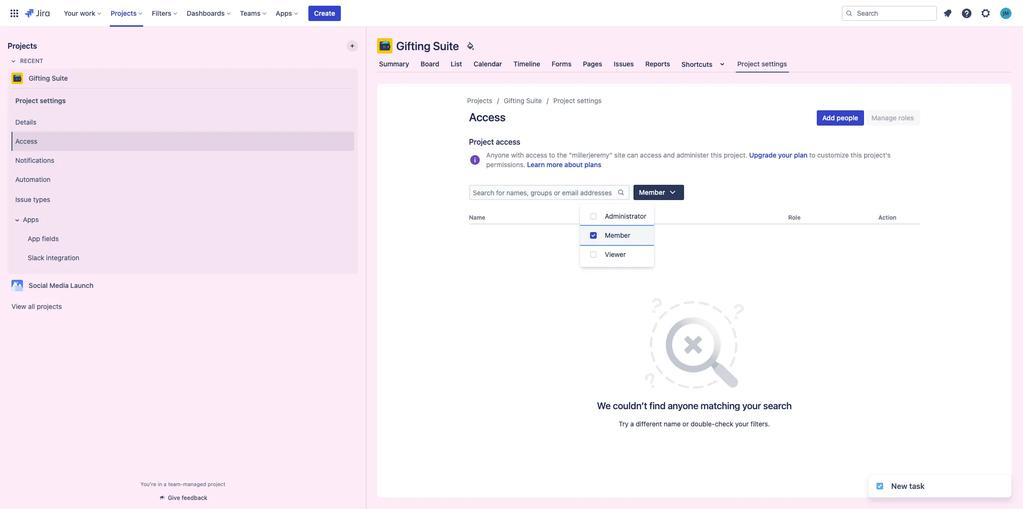 Task type: locate. For each thing, give the bounding box(es) containing it.
shortcuts
[[682, 60, 713, 68]]

project up details
[[15, 96, 38, 104]]

apps inside apps popup button
[[276, 9, 292, 17]]

social media launch link
[[8, 276, 354, 295]]

"millerjeremy"
[[569, 151, 613, 159]]

gifting suite up "board"
[[397, 39, 459, 53]]

this left the project's
[[851, 151, 863, 159]]

1 horizontal spatial projects
[[111, 9, 137, 17]]

0 horizontal spatial member
[[605, 231, 631, 239]]

project
[[738, 60, 760, 68], [15, 96, 38, 104], [554, 96, 576, 105], [469, 138, 494, 146]]

1 horizontal spatial settings
[[577, 96, 602, 105]]

apps up app
[[23, 215, 39, 223]]

your up filters.
[[743, 400, 762, 411]]

a right the try
[[631, 420, 634, 428]]

to up the 'more'
[[549, 151, 556, 159]]

jira image
[[25, 7, 50, 19], [25, 7, 50, 19]]

gifting right projects link
[[504, 96, 525, 105]]

timeline
[[514, 60, 541, 68]]

1 horizontal spatial this
[[851, 151, 863, 159]]

access up with
[[496, 138, 521, 146]]

new task button
[[869, 475, 1012, 498]]

gifting suite
[[397, 39, 459, 53], [29, 74, 68, 82], [504, 96, 542, 105]]

2 horizontal spatial suite
[[527, 96, 542, 105]]

1 vertical spatial add to starred image
[[355, 280, 367, 291]]

0 vertical spatial a
[[631, 420, 634, 428]]

0 vertical spatial gifting suite
[[397, 39, 459, 53]]

gifting suite link down the timeline 'link'
[[504, 95, 542, 107]]

2 horizontal spatial gifting suite
[[504, 96, 542, 105]]

feedback
[[182, 494, 207, 502]]

1 horizontal spatial a
[[631, 420, 634, 428]]

add to starred image
[[355, 73, 367, 84], [355, 280, 367, 291]]

projects up recent
[[8, 42, 37, 50]]

0 horizontal spatial projects
[[8, 42, 37, 50]]

give feedback button
[[153, 490, 213, 506]]

details
[[15, 118, 36, 126]]

2 add to starred image from the top
[[355, 280, 367, 291]]

notifications link
[[11, 151, 354, 170]]

0 vertical spatial access
[[469, 110, 506, 124]]

add to starred image for social media launch
[[355, 280, 367, 291]]

0 vertical spatial member
[[639, 188, 666, 196]]

list
[[451, 60, 463, 68]]

1 horizontal spatial to
[[810, 151, 816, 159]]

projects right work
[[111, 9, 137, 17]]

group containing details
[[10, 110, 354, 270]]

1 horizontal spatial member
[[639, 188, 666, 196]]

project inside group
[[15, 96, 38, 104]]

1 vertical spatial gifting suite link
[[504, 95, 542, 107]]

access down projects link
[[469, 110, 506, 124]]

0 horizontal spatial to
[[549, 151, 556, 159]]

2 horizontal spatial settings
[[762, 60, 788, 68]]

social media launch
[[29, 281, 94, 289]]

0 horizontal spatial project settings
[[15, 96, 66, 104]]

0 horizontal spatial gifting suite link
[[8, 69, 354, 88]]

2 horizontal spatial project settings
[[738, 60, 788, 68]]

add to starred image for gifting suite
[[355, 73, 367, 84]]

projects
[[37, 302, 62, 311]]

to inside to customize this project's permissions.
[[810, 151, 816, 159]]

details link
[[11, 113, 354, 132]]

slack
[[28, 253, 44, 262]]

viewer button
[[580, 245, 654, 264]]

0 vertical spatial suite
[[433, 39, 459, 53]]

automation
[[15, 175, 51, 183]]

can
[[628, 151, 639, 159]]

access down details
[[15, 137, 37, 145]]

suite
[[433, 39, 459, 53], [52, 74, 68, 82], [527, 96, 542, 105]]

tab list
[[372, 55, 1018, 73]]

member inside button
[[605, 231, 631, 239]]

1 vertical spatial projects
[[8, 42, 37, 50]]

your right check
[[736, 420, 749, 428]]

1 this from the left
[[711, 151, 722, 159]]

2 vertical spatial gifting
[[504, 96, 525, 105]]

gifting down recent
[[29, 74, 50, 82]]

2 this from the left
[[851, 151, 863, 159]]

your work button
[[61, 5, 105, 21]]

filters.
[[751, 420, 770, 428]]

this left project. at the top
[[711, 151, 722, 159]]

administrator button
[[580, 207, 654, 226]]

site
[[615, 151, 626, 159]]

people
[[837, 114, 859, 122]]

project's
[[864, 151, 891, 159]]

0 horizontal spatial access
[[15, 137, 37, 145]]

to
[[549, 151, 556, 159], [810, 151, 816, 159]]

project right shortcuts popup button in the right of the page
[[738, 60, 760, 68]]

gifting suite down recent
[[29, 74, 68, 82]]

projects
[[111, 9, 137, 17], [8, 42, 37, 50], [467, 96, 493, 105]]

matching
[[701, 400, 741, 411]]

projects down calendar link
[[467, 96, 493, 105]]

apps right teams dropdown button
[[276, 9, 292, 17]]

find
[[650, 400, 666, 411]]

group
[[10, 88, 354, 273], [10, 110, 354, 270], [580, 204, 654, 267]]

task icon image
[[877, 482, 884, 490]]

0 horizontal spatial suite
[[52, 74, 68, 82]]

double-
[[691, 420, 715, 428]]

anyone with access to the "millerjeremy" site can access and administer this project. upgrade your plan
[[487, 151, 808, 159]]

to right plan
[[810, 151, 816, 159]]

access link
[[11, 132, 354, 151]]

tab list containing project settings
[[372, 55, 1018, 73]]

projects inside dropdown button
[[111, 9, 137, 17]]

this inside to customize this project's permissions.
[[851, 151, 863, 159]]

0 horizontal spatial this
[[711, 151, 722, 159]]

gifting suite down the timeline 'link'
[[504, 96, 542, 105]]

0 horizontal spatial apps
[[23, 215, 39, 223]]

the
[[557, 151, 567, 159]]

1 horizontal spatial apps
[[276, 9, 292, 17]]

project down forms link
[[554, 96, 576, 105]]

member down administrator "button"
[[605, 231, 631, 239]]

2 to from the left
[[810, 151, 816, 159]]

your left plan
[[779, 151, 793, 159]]

project inside "tab list"
[[738, 60, 760, 68]]

apps inside apps button
[[23, 215, 39, 223]]

plans
[[585, 161, 602, 169]]

search image
[[846, 9, 854, 17]]

your work
[[64, 9, 95, 17]]

to customize this project's permissions.
[[487, 151, 891, 169]]

a
[[631, 420, 634, 428], [164, 481, 167, 487]]

1 vertical spatial your
[[743, 400, 762, 411]]

gifting
[[397, 39, 431, 53], [29, 74, 50, 82], [504, 96, 525, 105]]

this
[[711, 151, 722, 159], [851, 151, 863, 159]]

viewer
[[605, 250, 626, 258]]

0 vertical spatial add to starred image
[[355, 73, 367, 84]]

learn
[[527, 161, 545, 169]]

member left open roles dropdown image
[[639, 188, 666, 196]]

summary
[[379, 60, 409, 68]]

1 horizontal spatial access
[[526, 151, 548, 159]]

1 horizontal spatial gifting suite
[[397, 39, 459, 53]]

1 horizontal spatial gifting
[[397, 39, 431, 53]]

we
[[597, 400, 611, 411]]

access
[[496, 138, 521, 146], [526, 151, 548, 159], [640, 151, 662, 159]]

gifting suite link up details link at the top of the page
[[8, 69, 354, 88]]

projects for projects dropdown button
[[111, 9, 137, 17]]

1 add to starred image from the top
[[355, 73, 367, 84]]

you're in a team-managed project
[[140, 481, 225, 487]]

help image
[[962, 7, 973, 19]]

2 horizontal spatial projects
[[467, 96, 493, 105]]

member inside dropdown button
[[639, 188, 666, 196]]

issue
[[15, 195, 31, 203]]

1 vertical spatial a
[[164, 481, 167, 487]]

group containing administrator
[[580, 204, 654, 267]]

access right can
[[640, 151, 662, 159]]

add people
[[823, 114, 859, 122]]

app fields link
[[17, 229, 354, 248]]

project settings link
[[554, 95, 602, 107]]

1 vertical spatial access
[[15, 137, 37, 145]]

customize
[[818, 151, 849, 159]]

2 vertical spatial projects
[[467, 96, 493, 105]]

banner
[[0, 0, 1024, 27]]

filters
[[152, 9, 172, 17]]

pages link
[[581, 55, 605, 73]]

1 vertical spatial gifting suite
[[29, 74, 68, 82]]

0 vertical spatial gifting
[[397, 39, 431, 53]]

apps button
[[11, 210, 354, 229]]

1 vertical spatial apps
[[23, 215, 39, 223]]

0 vertical spatial projects
[[111, 9, 137, 17]]

0 horizontal spatial gifting
[[29, 74, 50, 82]]

recent
[[20, 57, 43, 64]]

about
[[565, 161, 583, 169]]

1 vertical spatial suite
[[52, 74, 68, 82]]

couldn't
[[613, 400, 648, 411]]

1 vertical spatial member
[[605, 231, 631, 239]]

gifting up "board"
[[397, 39, 431, 53]]

pages
[[583, 60, 603, 68]]

0 vertical spatial apps
[[276, 9, 292, 17]]

give feedback
[[168, 494, 207, 502]]

a right in
[[164, 481, 167, 487]]

view
[[11, 302, 26, 311]]

access up "learn"
[[526, 151, 548, 159]]



Task type: describe. For each thing, give the bounding box(es) containing it.
try
[[619, 420, 629, 428]]

search
[[764, 400, 792, 411]]

view all projects link
[[8, 298, 358, 315]]

view all projects
[[11, 302, 62, 311]]

notifications
[[15, 156, 54, 164]]

forms link
[[550, 55, 574, 73]]

banner containing your work
[[0, 0, 1024, 27]]

set background color image
[[465, 40, 477, 52]]

name
[[469, 214, 486, 221]]

automation link
[[11, 170, 354, 189]]

your profile and settings image
[[1001, 7, 1012, 19]]

issues
[[614, 60, 634, 68]]

1 horizontal spatial gifting suite link
[[504, 95, 542, 107]]

administer
[[677, 151, 709, 159]]

project up project access icon
[[469, 138, 494, 146]]

teams
[[240, 9, 261, 17]]

your
[[64, 9, 78, 17]]

anyone
[[487, 151, 510, 159]]

shortcuts button
[[680, 55, 730, 73]]

0 vertical spatial your
[[779, 151, 793, 159]]

filters button
[[149, 5, 181, 21]]

app fields
[[28, 234, 59, 242]]

teams button
[[237, 5, 270, 21]]

expand image
[[11, 214, 23, 226]]

email
[[631, 214, 646, 221]]

collapse recent projects image
[[8, 55, 19, 67]]

projects link
[[467, 95, 493, 107]]

list link
[[449, 55, 464, 73]]

fields
[[42, 234, 59, 242]]

apps button
[[273, 5, 302, 21]]

app
[[28, 234, 40, 242]]

projects button
[[108, 5, 146, 21]]

0 horizontal spatial access
[[496, 138, 521, 146]]

and
[[664, 151, 675, 159]]

Search field
[[842, 5, 938, 21]]

0 horizontal spatial settings
[[40, 96, 66, 104]]

settings image
[[981, 7, 992, 19]]

work
[[80, 9, 95, 17]]

member button
[[634, 185, 685, 200]]

projects for projects link
[[467, 96, 493, 105]]

forms
[[552, 60, 572, 68]]

calendar
[[474, 60, 502, 68]]

group containing project settings
[[10, 88, 354, 273]]

you're
[[140, 481, 156, 487]]

reports link
[[644, 55, 672, 73]]

launch
[[70, 281, 94, 289]]

dashboards
[[187, 9, 225, 17]]

social
[[29, 281, 48, 289]]

1 to from the left
[[549, 151, 556, 159]]

with
[[511, 151, 524, 159]]

sidebar navigation image
[[355, 38, 376, 57]]

calendar link
[[472, 55, 504, 73]]

create button
[[309, 5, 341, 21]]

try a different name or double-check your filters.
[[619, 420, 770, 428]]

anyone
[[668, 400, 699, 411]]

types
[[33, 195, 50, 203]]

primary element
[[6, 0, 842, 27]]

add
[[823, 114, 836, 122]]

1 horizontal spatial project settings
[[554, 96, 602, 105]]

upgrade your plan link
[[750, 150, 808, 160]]

slack integration link
[[17, 248, 354, 268]]

learn more about plans
[[527, 161, 602, 169]]

timeline link
[[512, 55, 542, 73]]

2 horizontal spatial access
[[640, 151, 662, 159]]

0 vertical spatial gifting suite link
[[8, 69, 354, 88]]

notifications image
[[943, 7, 954, 19]]

plan
[[795, 151, 808, 159]]

project.
[[724, 151, 748, 159]]

create
[[314, 9, 335, 17]]

we couldn't find anyone matching your search
[[597, 400, 792, 411]]

2 vertical spatial gifting suite
[[504, 96, 542, 105]]

name
[[664, 420, 681, 428]]

member button
[[580, 226, 654, 245]]

administrator
[[605, 212, 647, 220]]

project
[[208, 481, 225, 487]]

check
[[715, 420, 734, 428]]

project access image
[[469, 154, 481, 166]]

issue types link
[[11, 189, 354, 210]]

2 horizontal spatial gifting
[[504, 96, 525, 105]]

issues link
[[612, 55, 636, 73]]

2 vertical spatial suite
[[527, 96, 542, 105]]

open roles dropdown image
[[667, 187, 679, 198]]

managed
[[183, 481, 206, 487]]

0 horizontal spatial a
[[164, 481, 167, 487]]

appswitcher icon image
[[9, 7, 20, 19]]

1 horizontal spatial access
[[469, 110, 506, 124]]

dashboards button
[[184, 5, 234, 21]]

all
[[28, 302, 35, 311]]

add people button
[[817, 110, 865, 126]]

integration
[[46, 253, 79, 262]]

create project image
[[349, 42, 356, 50]]

upgrade
[[750, 151, 777, 159]]

2 vertical spatial your
[[736, 420, 749, 428]]

0 horizontal spatial gifting suite
[[29, 74, 68, 82]]

different
[[636, 420, 662, 428]]

media
[[49, 281, 69, 289]]

Search for names, groups or email addresses text field
[[470, 186, 617, 199]]

summary link
[[377, 55, 411, 73]]

1 horizontal spatial suite
[[433, 39, 459, 53]]

team-
[[168, 481, 183, 487]]

give
[[168, 494, 180, 502]]

new task
[[892, 482, 925, 491]]

1 vertical spatial gifting
[[29, 74, 50, 82]]

slack integration
[[28, 253, 79, 262]]

learn more about plans link
[[527, 160, 602, 170]]

issue types
[[15, 195, 50, 203]]



Task type: vqa. For each thing, say whether or not it's contained in the screenshot.
ahead
no



